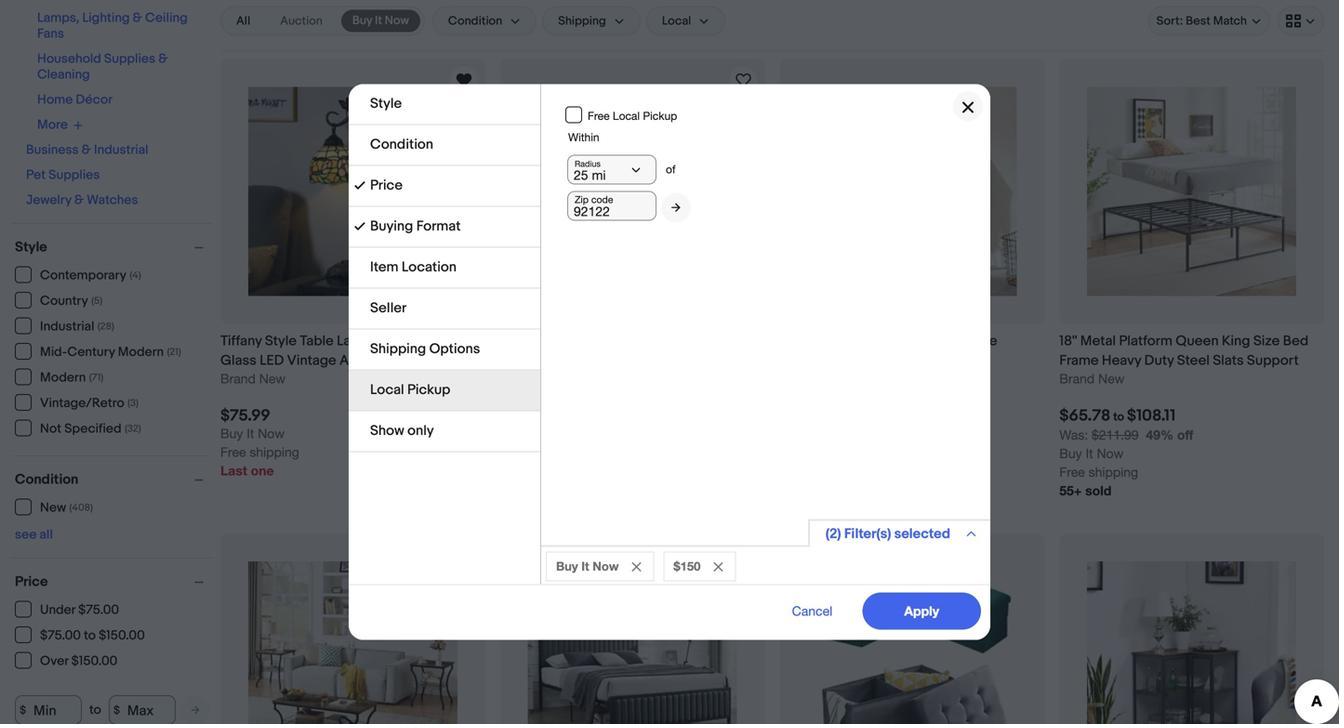 Task type: describe. For each thing, give the bounding box(es) containing it.
style button
[[15, 239, 212, 256]]

lamps,
[[37, 10, 79, 26]]

within
[[568, 131, 600, 144]]

support
[[1247, 352, 1299, 369]]

& down ceiling
[[158, 51, 168, 67]]

office
[[889, 352, 929, 369]]

pet
[[26, 167, 46, 183]]

dialog containing style
[[0, 0, 1340, 725]]

vintage inside the table lamp desk green shell shape led vintage art bedside night light decor brand new
[[500, 352, 550, 369]]

condition button
[[15, 472, 212, 488]]

1 vertical spatial industrial
[[40, 319, 94, 335]]

pet supplies link
[[26, 167, 100, 183]]

one
[[251, 463, 274, 479]]

1 vertical spatial $150.00
[[71, 654, 118, 670]]

lamps, lighting & ceiling fans household supplies & cleaning home décor
[[37, 10, 188, 108]]

55+
[[1060, 483, 1082, 499]]

Buy It Now selected text field
[[353, 13, 409, 29]]

0 vertical spatial buy it now
[[353, 13, 409, 28]]

18''
[[1060, 333, 1078, 350]]

all
[[40, 527, 53, 543]]

vintage/retro
[[40, 396, 124, 412]]

bed
[[1283, 333, 1309, 350]]

0 vertical spatial modern
[[118, 345, 164, 360]]

new up all at left
[[40, 500, 66, 516]]

format
[[417, 218, 461, 235]]

ceiling
[[145, 10, 188, 26]]

price inside price 'tab'
[[370, 177, 403, 194]]

it inside $65.78 to $108.11 was: $211.99 49% off buy it now free shipping 55+ sold
[[1086, 446, 1094, 461]]

metal
[[1081, 333, 1116, 350]]

corner desk laptop gaming table computer home office table workstation w/drawer image
[[808, 87, 1017, 296]]

49%
[[1146, 427, 1174, 443]]

night for $65.54
[[631, 352, 666, 369]]

corner
[[780, 333, 824, 350]]

it inside buy it now selected text field
[[375, 13, 382, 28]]

free inside $75.99 buy it now free shipping last one
[[220, 445, 246, 460]]

steel
[[1177, 352, 1210, 369]]

over
[[40, 654, 68, 670]]

1 vertical spatial $75.00
[[40, 628, 81, 644]]

show only
[[370, 423, 434, 440]]

corner storage cabinet floor cabinet storage shelves l-shaped end table w/door image
[[1088, 562, 1297, 725]]

$108.11
[[1127, 406, 1176, 426]]

contemporary
[[40, 268, 126, 284]]

lamp inside the table lamp desk green shell shape led vintage art bedside night light decor brand new
[[537, 333, 572, 350]]

desk inside the 'corner desk laptop gaming table computer home office table workstation w/drawer'
[[827, 333, 860, 350]]

item
[[370, 259, 399, 276]]

light for $75.99
[[400, 352, 432, 369]]

2 horizontal spatial style
[[370, 95, 402, 112]]

(5)
[[91, 295, 103, 307]]

shipping options
[[370, 341, 480, 358]]

$65.78 to $108.11 was: $211.99 49% off buy it now free shipping 55+ sold
[[1060, 406, 1194, 499]]

cleaning
[[37, 67, 90, 83]]

new for $65.54
[[539, 371, 565, 386]]

of
[[666, 163, 676, 176]]

30" velvet sofa footstool folding storage ottoman chair footrest stool bench image
[[808, 562, 1017, 725]]

jewelry
[[26, 193, 71, 208]]

$75.99
[[220, 406, 270, 426]]

country (5)
[[40, 294, 103, 309]]

$75.00 to $150.00 link
[[15, 627, 146, 644]]

0 horizontal spatial condition
[[15, 472, 79, 488]]

(2)
[[826, 526, 841, 543]]

only
[[408, 423, 434, 440]]

decor for $65.54
[[704, 352, 744, 369]]

more
[[37, 117, 68, 133]]

home inside lamps, lighting & ceiling fans household supplies & cleaning home décor
[[37, 92, 73, 108]]

was:
[[1060, 427, 1089, 443]]

now inside $75.99 buy it now free shipping last one
[[258, 426, 285, 441]]

household supplies & cleaning link
[[37, 51, 168, 83]]

led inside the table lamp desk green shell shape led vintage art bedside night light decor brand new
[[732, 333, 756, 350]]

shipping inside $65.54 $68.99 buy it now free shipping
[[529, 463, 579, 479]]

& down pet supplies link on the left
[[74, 193, 84, 208]]

specified
[[64, 421, 122, 437]]

(2) filter(s) selected
[[826, 526, 951, 543]]

upholstered bed frame twin full queen size metal slats platform with headboard image
[[528, 562, 737, 725]]

(71)
[[89, 372, 103, 384]]

options
[[429, 341, 480, 358]]

buy left remove filter - buying format - buy it now image
[[556, 560, 578, 574]]

brand for $65.54
[[500, 371, 535, 386]]

filter(s)
[[845, 526, 891, 543]]

(3)
[[128, 398, 139, 410]]

remove filter - price - maximum value in $ $150 image
[[714, 563, 723, 572]]

modern (71)
[[40, 370, 103, 386]]

shipping inside $75.99 buy it now free shipping last one
[[250, 445, 299, 460]]

mid-
[[40, 345, 67, 360]]

table lamp desk green shell shape led vintage art bedside night light decor image
[[528, 87, 737, 296]]

you are watching this item, click to unwatch image
[[453, 69, 475, 92]]

(4)
[[130, 270, 141, 282]]

sold
[[1086, 483, 1112, 499]]

to for $108.11
[[1114, 410, 1125, 425]]

selected
[[895, 526, 951, 543]]

industrial inside business & industrial pet supplies jewelry & watches
[[94, 142, 148, 158]]

0 vertical spatial pickup
[[643, 109, 677, 122]]

new (408)
[[40, 500, 93, 516]]

buy inside text field
[[353, 13, 372, 28]]

(32)
[[125, 423, 141, 435]]

off
[[1178, 427, 1194, 443]]

0 horizontal spatial style
[[15, 239, 47, 256]]

glass
[[220, 352, 257, 369]]

jewelry & watches link
[[26, 193, 138, 208]]

shipping inside $65.78 to $108.11 was: $211.99 49% off buy it now free shipping 55+ sold
[[1089, 465, 1139, 480]]

heavy
[[1102, 352, 1142, 369]]

remove filter - buying format - buy it now image
[[632, 563, 641, 572]]

watches
[[87, 193, 138, 208]]

household
[[37, 51, 101, 67]]

1 horizontal spatial local
[[613, 109, 640, 122]]

1 vertical spatial pickup
[[407, 382, 451, 399]]

0 vertical spatial $75.00
[[78, 603, 119, 619]]

apply
[[905, 604, 940, 619]]

corner desk laptop gaming table computer home office table workstation w/drawer link
[[780, 331, 1045, 389]]

$68.99 text field
[[500, 426, 572, 441]]

vintage inside tiffany style table lamp desk stained glass led vintage art night light decor brand new
[[287, 352, 336, 369]]

condition inside dialog
[[370, 136, 434, 153]]

18'' metal platform queen king size bed frame heavy duty steel slats support image
[[1088, 87, 1297, 296]]

supplies inside business & industrial pet supplies jewelry & watches
[[49, 167, 100, 183]]

tiffany
[[220, 333, 262, 350]]

1 horizontal spatial buy it now
[[556, 560, 619, 574]]

see
[[15, 527, 37, 543]]

now inside $65.78 to $108.11 was: $211.99 49% off buy it now free shipping 55+ sold
[[1097, 446, 1124, 461]]

table down gaming
[[933, 352, 966, 369]]

free local pickup
[[588, 109, 677, 122]]

within image
[[672, 202, 681, 213]]

filter applied image
[[354, 221, 366, 232]]

auction
[[280, 14, 323, 28]]

price tab
[[349, 166, 540, 207]]

slats
[[1213, 352, 1244, 369]]

light for $65.54
[[669, 352, 701, 369]]

under $75.00
[[40, 603, 119, 619]]

duty
[[1145, 352, 1174, 369]]

vintage/retro (3)
[[40, 396, 139, 412]]

cancel button
[[772, 593, 853, 630]]

shell
[[654, 333, 685, 350]]

0 horizontal spatial modern
[[40, 370, 86, 386]]

$65.54 $68.99 buy it now free shipping
[[500, 406, 579, 479]]



Task type: locate. For each thing, give the bounding box(es) containing it.
0 horizontal spatial led
[[260, 352, 284, 369]]

0 horizontal spatial buy it now
[[353, 13, 409, 28]]

0 horizontal spatial vintage
[[287, 352, 336, 369]]

free up last
[[220, 445, 246, 460]]

0 vertical spatial price
[[370, 177, 403, 194]]

local pickup
[[370, 382, 451, 399]]

shipping down $68.99
[[529, 463, 579, 479]]

to for $150.00
[[84, 628, 96, 644]]

$ down over $150.00
[[113, 704, 120, 717]]

(21)
[[167, 347, 181, 359]]

1 vertical spatial led
[[260, 352, 284, 369]]

tab list
[[349, 84, 540, 453]]

table inside the table lamp desk green shell shape led vintage art bedside night light decor brand new
[[500, 333, 534, 350]]

1 $ from the left
[[20, 704, 26, 717]]

1 light from the left
[[400, 352, 432, 369]]

vintage up $65.54
[[500, 352, 550, 369]]

night inside tiffany style table lamp desk stained glass led vintage art night light decor brand new
[[362, 352, 397, 369]]

0 horizontal spatial art
[[340, 352, 359, 369]]

modern down mid- on the top left
[[40, 370, 86, 386]]

modern left the (21)
[[118, 345, 164, 360]]

2 vertical spatial style
[[265, 333, 297, 350]]

buy it now right 'auction' link
[[353, 13, 409, 28]]

free
[[588, 109, 610, 122], [220, 445, 246, 460], [500, 463, 526, 479], [1060, 465, 1085, 480]]

apply button
[[863, 593, 981, 630]]

led inside tiffany style table lamp desk stained glass led vintage art night light decor brand new
[[260, 352, 284, 369]]

3 desk from the left
[[827, 333, 860, 350]]

see all button
[[15, 527, 53, 543]]

tab list containing style
[[349, 84, 540, 453]]

desk
[[375, 333, 407, 350], [575, 333, 608, 350], [827, 333, 860, 350]]

light
[[400, 352, 432, 369], [669, 352, 701, 369]]

price button
[[15, 574, 212, 591]]

$150.00 down $75.00 to $150.00 on the bottom of the page
[[71, 654, 118, 670]]

$
[[20, 704, 26, 717], [113, 704, 120, 717]]

0 vertical spatial $150.00
[[99, 628, 145, 644]]

1 horizontal spatial decor
[[704, 352, 744, 369]]

shipping
[[370, 341, 426, 358]]

see all
[[15, 527, 53, 543]]

$ for minimum value in $ text box on the bottom of page
[[20, 704, 26, 717]]

supplies inside lamps, lighting & ceiling fans household supplies & cleaning home décor
[[104, 51, 156, 67]]

decor inside the table lamp desk green shell shape led vintage art bedside night light decor brand new
[[704, 352, 744, 369]]

2 lamp from the left
[[537, 333, 572, 350]]

1 horizontal spatial light
[[669, 352, 701, 369]]

1 lamp from the left
[[337, 333, 372, 350]]

1 horizontal spatial night
[[631, 352, 666, 369]]

new down heavy
[[1099, 371, 1125, 386]]

new up $65.54
[[539, 371, 565, 386]]

2 art from the left
[[553, 352, 572, 369]]

local
[[613, 109, 640, 122], [370, 382, 404, 399]]

item location
[[370, 259, 457, 276]]

decor for $75.99
[[435, 352, 475, 369]]

lamp left green
[[537, 333, 572, 350]]

0 vertical spatial industrial
[[94, 142, 148, 158]]

to down under $75.00
[[84, 628, 96, 644]]

18'' metal platform queen king size bed frame heavy duty steel slats support heading
[[1060, 333, 1309, 369]]

brand inside tiffany style table lamp desk stained glass led vintage art night light decor brand new
[[220, 371, 256, 386]]

1 horizontal spatial modern
[[118, 345, 164, 360]]

led
[[732, 333, 756, 350], [260, 352, 284, 369]]

it down was: at the bottom right of the page
[[1086, 446, 1094, 461]]

industrial
[[94, 142, 148, 158], [40, 319, 94, 335]]

2 vertical spatial to
[[89, 703, 101, 719]]

tiffany style table lamp desk stained glass led vintage art night light decor brand new
[[220, 333, 475, 386]]

supplies
[[104, 51, 156, 67], [49, 167, 100, 183]]

$150.00
[[99, 628, 145, 644], [71, 654, 118, 670]]

now inside text field
[[385, 13, 409, 28]]

frame
[[1060, 352, 1099, 369]]

3 brand from the left
[[1060, 371, 1095, 386]]

decor down stained
[[435, 352, 475, 369]]

0 horizontal spatial pickup
[[407, 382, 451, 399]]

workstation
[[780, 372, 856, 389]]

&
[[133, 10, 142, 26], [158, 51, 168, 67], [82, 142, 91, 158], [74, 193, 84, 208]]

3-piece coffee table & 2  nightstand end table occasional living room set wooden image
[[248, 562, 458, 725]]

to up $211.99
[[1114, 410, 1125, 425]]

free up within
[[588, 109, 610, 122]]

1 vertical spatial price
[[15, 574, 48, 591]]

home up more
[[37, 92, 73, 108]]

0 horizontal spatial desk
[[375, 333, 407, 350]]

lamps, lighting & ceiling fans link
[[37, 10, 188, 42]]

0 vertical spatial style
[[370, 95, 402, 112]]

art inside tiffany style table lamp desk stained glass led vintage art night light decor brand new
[[340, 352, 359, 369]]

2 brand from the left
[[500, 371, 535, 386]]

2 $ from the left
[[113, 704, 120, 717]]

Maximum Value in $ text field
[[109, 696, 176, 725]]

0 vertical spatial home
[[37, 92, 73, 108]]

$ for maximum value in $ text field
[[113, 704, 120, 717]]

(28)
[[98, 321, 114, 333]]

1 horizontal spatial lamp
[[537, 333, 572, 350]]

business & industrial link
[[26, 142, 148, 158]]

light down shell
[[669, 352, 701, 369]]

seller
[[370, 300, 407, 317]]

pickup up the of
[[643, 109, 677, 122]]

pickup down shipping options
[[407, 382, 451, 399]]

dialog
[[0, 0, 1340, 725]]

new for $65.78
[[1099, 371, 1125, 386]]

all
[[236, 14, 250, 28]]

0 horizontal spatial supplies
[[49, 167, 100, 183]]

lighting
[[82, 10, 130, 26]]

home down laptop
[[848, 352, 886, 369]]

2 decor from the left
[[704, 352, 744, 369]]

cancel
[[792, 604, 833, 619]]

modern
[[118, 345, 164, 360], [40, 370, 86, 386]]

$150
[[674, 560, 701, 574]]

desk inside tiffany style table lamp desk stained glass led vintage art night light decor brand new
[[375, 333, 407, 350]]

1 horizontal spatial shipping
[[529, 463, 579, 479]]

style down buy it now selected text field
[[370, 95, 402, 112]]

table right tiffany
[[300, 333, 334, 350]]

desk up bedside
[[575, 333, 608, 350]]

free inside $65.78 to $108.11 was: $211.99 49% off buy it now free shipping 55+ sold
[[1060, 465, 1085, 480]]

0 horizontal spatial light
[[400, 352, 432, 369]]

art left bedside
[[553, 352, 572, 369]]

0 horizontal spatial home
[[37, 92, 73, 108]]

0 vertical spatial supplies
[[104, 51, 156, 67]]

night up local pickup
[[362, 352, 397, 369]]

0 horizontal spatial lamp
[[337, 333, 372, 350]]

home décor link
[[37, 92, 113, 108]]

buy inside $65.54 $68.99 buy it now free shipping
[[500, 445, 523, 460]]

1 vertical spatial local
[[370, 382, 404, 399]]

buy down was: at the bottom right of the page
[[1060, 446, 1082, 461]]

buying
[[370, 218, 413, 235]]

None text field
[[567, 191, 657, 221], [1060, 427, 1139, 443], [567, 191, 657, 221], [1060, 427, 1139, 443]]

table lamp desk green shell shape led vintage art bedside night light decor heading
[[500, 333, 756, 369]]

décor
[[76, 92, 113, 108]]

condition
[[370, 136, 434, 153], [15, 472, 79, 488]]

brand
[[220, 371, 256, 386], [500, 371, 535, 386], [1060, 371, 1095, 386]]

& right business
[[82, 142, 91, 158]]

vintage right 'glass'
[[287, 352, 336, 369]]

2 horizontal spatial desk
[[827, 333, 860, 350]]

1 vertical spatial buy it now
[[556, 560, 619, 574]]

home
[[37, 92, 73, 108], [848, 352, 886, 369]]

queen
[[1176, 333, 1219, 350]]

1 vertical spatial modern
[[40, 370, 86, 386]]

shipping up "sold"
[[1089, 465, 1139, 480]]

watch table lamp desk green shell shape led vintage art bedside night light decor image
[[733, 69, 755, 92]]

buy inside $65.78 to $108.11 was: $211.99 49% off buy it now free shipping 55+ sold
[[1060, 446, 1082, 461]]

1 night from the left
[[362, 352, 397, 369]]

buying format
[[370, 218, 461, 235]]

1 horizontal spatial pickup
[[643, 109, 677, 122]]

$75.00 to $150.00
[[40, 628, 145, 644]]

0 horizontal spatial local
[[370, 382, 404, 399]]

new for $75.99
[[259, 371, 286, 386]]

1 horizontal spatial art
[[553, 352, 572, 369]]

2 night from the left
[[631, 352, 666, 369]]

style down jewelry
[[15, 239, 47, 256]]

it inside dialog
[[582, 560, 589, 574]]

desk up computer
[[827, 333, 860, 350]]

0 vertical spatial local
[[613, 109, 640, 122]]

1 vintage from the left
[[287, 352, 336, 369]]

0 horizontal spatial shipping
[[250, 445, 299, 460]]

light inside the table lamp desk green shell shape led vintage art bedside night light decor brand new
[[669, 352, 701, 369]]

brand down 'glass'
[[220, 371, 256, 386]]

it inside $75.99 buy it now free shipping last one
[[247, 426, 254, 441]]

business
[[26, 142, 79, 158]]

Minimum Value in $ text field
[[15, 696, 82, 725]]

1 desk from the left
[[375, 333, 407, 350]]

1 brand from the left
[[220, 371, 256, 386]]

buy inside $75.99 buy it now free shipping last one
[[220, 426, 243, 441]]

corner desk laptop gaming table computer home office table workstation w/drawer heading
[[780, 333, 998, 389]]

contemporary (4)
[[40, 268, 141, 284]]

more button
[[37, 117, 83, 133]]

lamp inside tiffany style table lamp desk stained glass led vintage art night light decor brand new
[[337, 333, 372, 350]]

mid-century modern (21)
[[40, 345, 181, 360]]

table right gaming
[[964, 333, 998, 350]]

1 vertical spatial to
[[84, 628, 96, 644]]

style right tiffany
[[265, 333, 297, 350]]

1 horizontal spatial led
[[732, 333, 756, 350]]

pickup
[[643, 109, 677, 122], [407, 382, 451, 399]]

price up under
[[15, 574, 48, 591]]

night down green
[[631, 352, 666, 369]]

18'' metal platform queen king size bed frame heavy duty steel slats support brand new
[[1060, 333, 1309, 386]]

$75.99 buy it now free shipping last one
[[220, 406, 299, 479]]

new inside tiffany style table lamp desk stained glass led vintage art night light decor brand new
[[259, 371, 286, 386]]

1 horizontal spatial price
[[370, 177, 403, 194]]

art
[[340, 352, 359, 369], [553, 352, 572, 369]]

tab list inside dialog
[[349, 84, 540, 453]]

night for $75.99
[[362, 352, 397, 369]]

2 vintage from the left
[[500, 352, 550, 369]]

tiffany style table lamp desk stained glass led vintage art night light decor heading
[[220, 333, 475, 369]]

1 horizontal spatial brand
[[500, 371, 535, 386]]

0 horizontal spatial night
[[362, 352, 397, 369]]

buy down $68.99 text box
[[500, 445, 523, 460]]

brand inside 18'' metal platform queen king size bed frame heavy duty steel slats support brand new
[[1060, 371, 1095, 386]]

last
[[220, 463, 247, 479]]

brand up $65.54
[[500, 371, 535, 386]]

under $75.00 link
[[15, 601, 120, 619]]

king
[[1222, 333, 1251, 350]]

1 horizontal spatial style
[[265, 333, 297, 350]]

fans
[[37, 26, 64, 42]]

light inside tiffany style table lamp desk stained glass led vintage art night light decor brand new
[[400, 352, 432, 369]]

vintage
[[287, 352, 336, 369], [500, 352, 550, 369]]

filter applied image
[[354, 180, 366, 191]]

0 horizontal spatial $
[[20, 704, 26, 717]]

light down stained
[[400, 352, 432, 369]]

0 horizontal spatial decor
[[435, 352, 475, 369]]

2 horizontal spatial brand
[[1060, 371, 1095, 386]]

not specified (32)
[[40, 421, 141, 437]]

computer
[[780, 352, 845, 369]]

1 horizontal spatial supplies
[[104, 51, 156, 67]]

1 horizontal spatial home
[[848, 352, 886, 369]]

1 vertical spatial supplies
[[49, 167, 100, 183]]

it down $68.99 text box
[[527, 445, 534, 460]]

platform
[[1119, 333, 1173, 350]]

$65.78
[[1060, 406, 1111, 426]]

desk inside the table lamp desk green shell shape led vintage art bedside night light decor brand new
[[575, 333, 608, 350]]

(2) filter(s) selected button
[[808, 520, 991, 547]]

decor inside tiffany style table lamp desk stained glass led vintage art night light decor brand new
[[435, 352, 475, 369]]

brand inside the table lamp desk green shell shape led vintage art bedside night light decor brand new
[[500, 371, 535, 386]]

table inside tiffany style table lamp desk stained glass led vintage art night light decor brand new
[[300, 333, 334, 350]]

0 vertical spatial to
[[1114, 410, 1125, 425]]

w/drawer
[[859, 372, 921, 389]]

1 vertical spatial home
[[848, 352, 886, 369]]

it inside $65.54 $68.99 buy it now free shipping
[[527, 445, 534, 460]]

& left ceiling
[[133, 10, 142, 26]]

1 horizontal spatial desk
[[575, 333, 608, 350]]

supplies down lamps, lighting & ceiling fans link on the top of the page
[[104, 51, 156, 67]]

0 horizontal spatial price
[[15, 574, 48, 591]]

new
[[259, 371, 286, 386], [539, 371, 565, 386], [1099, 371, 1125, 386], [40, 500, 66, 516]]

stained
[[411, 333, 459, 350]]

$150.00 down under $75.00
[[99, 628, 145, 644]]

size
[[1254, 333, 1280, 350]]

it left remove filter - buying format - buy it now image
[[582, 560, 589, 574]]

show
[[370, 423, 405, 440]]

art left shipping
[[340, 352, 359, 369]]

new up '$75.99'
[[259, 371, 286, 386]]

1 horizontal spatial $
[[113, 704, 120, 717]]

buy it now left remove filter - buying format - buy it now image
[[556, 560, 619, 574]]

$68.99
[[533, 426, 572, 441]]

buy right 'auction' link
[[353, 13, 372, 28]]

2 light from the left
[[669, 352, 701, 369]]

$75.00 up the over $150.00 link
[[40, 628, 81, 644]]

tiffany style table lamp desk stained glass led vintage art night light decor image
[[248, 87, 458, 296]]

led right 'glass'
[[260, 352, 284, 369]]

table right options
[[500, 333, 534, 350]]

shipping up 'one'
[[250, 445, 299, 460]]

art inside the table lamp desk green shell shape led vintage art bedside night light decor brand new
[[553, 352, 572, 369]]

1 art from the left
[[340, 352, 359, 369]]

led right shape
[[732, 333, 756, 350]]

$ down the over $150.00 link
[[20, 704, 26, 717]]

night inside the table lamp desk green shell shape led vintage art bedside night light decor brand new
[[631, 352, 666, 369]]

condition up price 'tab'
[[370, 136, 434, 153]]

0 vertical spatial condition
[[370, 136, 434, 153]]

industrial down country
[[40, 319, 94, 335]]

shipping
[[250, 445, 299, 460], [529, 463, 579, 479], [1089, 465, 1139, 480]]

brand down frame
[[1060, 371, 1095, 386]]

price
[[370, 177, 403, 194], [15, 574, 48, 591]]

buying format tab
[[349, 207, 540, 248]]

1 horizontal spatial condition
[[370, 136, 434, 153]]

supplies up jewelry & watches link
[[49, 167, 100, 183]]

condition up new (408)
[[15, 472, 79, 488]]

0 horizontal spatial brand
[[220, 371, 256, 386]]

price right filter applied image
[[370, 177, 403, 194]]

shape
[[688, 333, 728, 350]]

tiffany style table lamp desk stained glass led vintage art night light decor link
[[220, 331, 485, 370]]

desk down seller
[[375, 333, 407, 350]]

2 horizontal spatial shipping
[[1089, 465, 1139, 480]]

to inside $65.78 to $108.11 was: $211.99 49% off buy it now free shipping 55+ sold
[[1114, 410, 1125, 425]]

buy up last
[[220, 426, 243, 441]]

it up 'one'
[[247, 426, 254, 441]]

free down $68.99 text box
[[500, 463, 526, 479]]

free up 55+
[[1060, 465, 1085, 480]]

$75.00 up $75.00 to $150.00 on the bottom of the page
[[78, 603, 119, 619]]

gaming
[[910, 333, 961, 350]]

industrial up watches at the left of the page
[[94, 142, 148, 158]]

1 horizontal spatial vintage
[[500, 352, 550, 369]]

new inside 18'' metal platform queen king size bed frame heavy duty steel slats support brand new
[[1099, 371, 1125, 386]]

0 vertical spatial led
[[732, 333, 756, 350]]

free inside $65.54 $68.99 buy it now free shipping
[[500, 463, 526, 479]]

decor down shape
[[704, 352, 744, 369]]

corner desk laptop gaming table computer home office table workstation w/drawer
[[780, 333, 998, 389]]

laptop
[[863, 333, 907, 350]]

brand for $75.99
[[220, 371, 256, 386]]

new inside the table lamp desk green shell shape led vintage art bedside night light decor brand new
[[539, 371, 565, 386]]

style inside tiffany style table lamp desk stained glass led vintage art night light decor brand new
[[265, 333, 297, 350]]

now inside $65.54 $68.99 buy it now free shipping
[[538, 445, 564, 460]]

1 vertical spatial condition
[[15, 472, 79, 488]]

1 decor from the left
[[435, 352, 475, 369]]

over $150.00
[[40, 654, 118, 670]]

home inside the 'corner desk laptop gaming table computer home office table workstation w/drawer'
[[848, 352, 886, 369]]

lamp down seller
[[337, 333, 372, 350]]

country
[[40, 294, 88, 309]]

all link
[[225, 10, 262, 32]]

1 vertical spatial style
[[15, 239, 47, 256]]

to left maximum value in $ text field
[[89, 703, 101, 719]]

buy it now link
[[341, 10, 420, 32]]

2 desk from the left
[[575, 333, 608, 350]]

it right 'auction' link
[[375, 13, 382, 28]]

$75.00
[[78, 603, 119, 619], [40, 628, 81, 644]]



Task type: vqa. For each thing, say whether or not it's contained in the screenshot.
'Boxes' in the 6x Scarlet & Violet SEALED Booster Boxes (CASE of AUTHENTIC Pokemon Cards)
no



